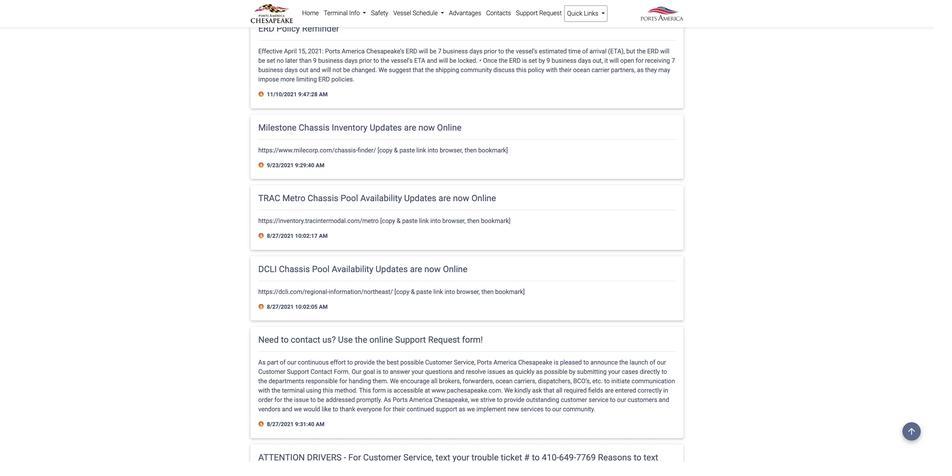 Task type: describe. For each thing, give the bounding box(es) containing it.
ocean inside as part of our continuous effort to provide the best possible customer service, ports america chesapeake is pleased to announce the launch of our customer support contact form.  our goal is to answer your questions and resolve issues as quickly as possible by submitting your cases directly to the departments responsible for handing them. we encourage all brokers, forwarders, ocean carriers, dispatchers, bco's, etc. to initiate communication with the terminal using this method. this form is accessible at www.pachesapeake.com.  we kindly ask that all required fields are entered correctly in order for the issue to be addressed promptly.   as ports america chesapeake, we strive to provide outstanding customer service to our customers and vendors and we would like to thank everyone for their continued support as we implement new services to our community.
[[496, 378, 513, 385]]

to up our
[[348, 359, 353, 367]]

1 vertical spatial vessel's
[[391, 57, 413, 64]]

1 vertical spatial browser,
[[443, 218, 466, 225]]

1 your from the left
[[412, 369, 424, 376]]

open
[[621, 57, 635, 64]]

1 horizontal spatial request
[[540, 9, 562, 17]]

as right issues
[[507, 369, 514, 376]]

1 9 from the left
[[313, 57, 317, 64]]

1 horizontal spatial pool
[[341, 193, 358, 204]]

than
[[299, 57, 312, 64]]

am for updates
[[316, 162, 325, 169]]

1 vertical spatial all
[[556, 387, 563, 395]]

1 vertical spatial now
[[453, 193, 470, 204]]

1 horizontal spatial possible
[[544, 369, 568, 376]]

service
[[589, 397, 609, 404]]

2 vertical spatial now
[[425, 264, 441, 274]]

of inside effective april 15, 2021: ports america chesapeake's erd will be 7 business days prior to the vessel's estimated time of arrival (eta), but the erd will be set no later than 9 business days prior to the vessel's eta and will be locked. • once the erd is set by 9 business days out, it will open for receiving 7 business days out and will not be changed.  we suggest that the shipping community discuss this policy with their ocean carrier partners, as they may impose more limiting erd policies.
[[583, 48, 588, 55]]

business up impose
[[258, 66, 283, 74]]

suggest
[[389, 66, 411, 74]]

as part of our continuous effort to provide the best possible customer service, ports america chesapeake is pleased to announce the launch of our customer support contact form.  our goal is to answer your questions and resolve issues as quickly as possible by submitting your cases directly to the departments responsible for handing them. we encourage all brokers, forwarders, ocean carriers, dispatchers, bco's, etc. to initiate communication with the terminal using this method. this form is accessible at www.pachesapeake.com.  we kindly ask that all required fields are entered correctly in order for the issue to be addressed promptly.   as ports america chesapeake, we strive to provide outstanding customer service to our customers and vendors and we would like to thank everyone for their continued support as we implement new services to our community.
[[258, 359, 675, 413]]

out,
[[593, 57, 603, 64]]

brokers,
[[439, 378, 461, 385]]

at
[[425, 387, 430, 395]]

shipping
[[436, 66, 459, 74]]

milestone
[[258, 123, 297, 133]]

like
[[322, 406, 331, 413]]

and right the eta on the top of the page
[[427, 57, 437, 64]]

policy
[[277, 24, 300, 34]]

services
[[521, 406, 544, 413]]

1 horizontal spatial vessel's
[[516, 48, 538, 55]]

effective
[[258, 48, 283, 55]]

trac
[[258, 193, 280, 204]]

vessel schedule
[[394, 9, 440, 17]]

paste for are
[[400, 147, 415, 154]]

as down chesapeake
[[536, 369, 543, 376]]

as inside effective april 15, 2021: ports america chesapeake's erd will be 7 business days prior to the vessel's estimated time of arrival (eta), but the erd will be set no later than 9 business days prior to the vessel's eta and will be locked. • once the erd is set by 9 business days out, it will open for receiving 7 business days out and will not be changed.  we suggest that the shipping community discuss this policy with their ocean carrier partners, as they may impose more limiting erd policies.
[[637, 66, 644, 74]]

information/northeast/
[[329, 288, 393, 296]]

policy
[[528, 66, 545, 74]]

part
[[267, 359, 279, 367]]

inventory
[[332, 123, 368, 133]]

0 horizontal spatial all
[[431, 378, 438, 385]]

our right part
[[287, 359, 296, 367]]

need
[[258, 335, 279, 345]]

https://inventory.tracintermodal.com/metro
[[258, 218, 379, 225]]

community.
[[563, 406, 596, 413]]

days up changed.
[[345, 57, 358, 64]]

2 horizontal spatial ports
[[477, 359, 492, 367]]

support request link
[[514, 5, 565, 21]]

chesapeake,
[[434, 397, 469, 404]]

new
[[508, 406, 519, 413]]

reminder
[[302, 24, 339, 34]]

with inside effective april 15, 2021: ports america chesapeake's erd will be 7 business days prior to the vessel's estimated time of arrival (eta), but the erd will be set no later than 9 business days prior to the vessel's eta and will be locked. • once the erd is set by 9 business days out, it will open for receiving 7 business days out and will not be changed.  we suggest that the shipping community discuss this policy with their ocean carrier partners, as they may impose more limiting erd policies.
[[546, 66, 558, 74]]

customer
[[561, 397, 587, 404]]

1 vertical spatial &
[[397, 218, 401, 225]]

0 vertical spatial support
[[516, 9, 538, 17]]

terminal
[[324, 9, 348, 17]]

this inside as part of our continuous effort to provide the best possible customer service, ports america chesapeake is pleased to announce the launch of our customer support contact form.  our goal is to answer your questions and resolve issues as quickly as possible by submitting your cases directly to the departments responsible for handing them. we encourage all brokers, forwarders, ocean carriers, dispatchers, bco's, etc. to initiate communication with the terminal using this method. this form is accessible at www.pachesapeake.com.  we kindly ask that all required fields are entered correctly in order for the issue to be addressed promptly.   as ports america chesapeake, we strive to provide outstanding customer service to our customers and vendors and we would like to thank everyone for their continued support as we implement new services to our community.
[[323, 387, 333, 395]]

1 vertical spatial request
[[428, 335, 460, 345]]

departments
[[269, 378, 304, 385]]

service,
[[454, 359, 476, 367]]

11/10/2021
[[267, 91, 297, 98]]

changed.
[[352, 66, 377, 74]]

1 vertical spatial chassis
[[308, 193, 339, 204]]

will left not
[[322, 66, 331, 74]]

to right strive
[[497, 397, 503, 404]]

initiate
[[612, 378, 630, 385]]

business down time
[[552, 57, 577, 64]]

submitting
[[577, 369, 607, 376]]

1 vertical spatial updates
[[404, 193, 437, 204]]

to up 'submitting'
[[584, 359, 589, 367]]

impose
[[258, 76, 279, 83]]

issue
[[294, 397, 309, 404]]

am right 9:47:28
[[319, 91, 328, 98]]

form
[[373, 387, 386, 395]]

dcli
[[258, 264, 277, 274]]

their inside as part of our continuous effort to provide the best possible customer service, ports america chesapeake is pleased to announce the launch of our customer support contact form.  our goal is to answer your questions and resolve issues as quickly as possible by submitting your cases directly to the departments responsible for handing them. we encourage all brokers, forwarders, ocean carriers, dispatchers, bco's, etc. to initiate communication with the terminal using this method. this form is accessible at www.pachesapeake.com.  we kindly ask that all required fields are entered correctly in order for the issue to be addressed promptly.   as ports america chesapeake, we strive to provide outstanding customer service to our customers and vendors and we would like to thank everyone for their continued support as we implement new services to our community.
[[393, 406, 405, 413]]

0 vertical spatial prior
[[484, 48, 497, 55]]

announce
[[591, 359, 618, 367]]

use
[[338, 335, 353, 345]]

quick
[[568, 10, 583, 17]]

am for availability
[[319, 304, 328, 311]]

for inside effective april 15, 2021: ports america chesapeake's erd will be 7 business days prior to the vessel's estimated time of arrival (eta), but the erd will be set no later than 9 business days prior to the vessel's eta and will be locked. • once the erd is set by 9 business days out, it will open for receiving 7 business days out and will not be changed.  we suggest that the shipping community discuss this policy with their ocean carrier partners, as they may impose more limiting erd policies.
[[636, 57, 644, 64]]

chesapeake
[[519, 359, 553, 367]]

https://dcli.com/regional-information/northeast/ [copy & paste link into browser, then bookmark]
[[258, 288, 525, 296]]

handing
[[349, 378, 371, 385]]

0 vertical spatial updates
[[370, 123, 402, 133]]

bookmark] for dcli chassis pool availability updates are now online
[[496, 288, 525, 296]]

1 horizontal spatial as
[[384, 397, 391, 404]]

erd right limiting
[[319, 76, 330, 83]]

to right need
[[281, 335, 289, 345]]

chassis for pool
[[279, 264, 310, 274]]

2 vertical spatial america
[[409, 397, 433, 404]]

will right it
[[610, 57, 619, 64]]

links
[[584, 10, 599, 17]]

erd up the eta on the top of the page
[[406, 48, 418, 55]]

to down using
[[311, 397, 316, 404]]

that inside as part of our continuous effort to provide the best possible customer service, ports america chesapeake is pleased to announce the launch of our customer support contact form.  our goal is to answer your questions and resolve issues as quickly as possible by submitting your cases directly to the departments responsible for handing them. we encourage all brokers, forwarders, ocean carriers, dispatchers, bco's, etc. to initiate communication with the terminal using this method. this form is accessible at www.pachesapeake.com.  we kindly ask that all required fields are entered correctly in order for the issue to be addressed promptly.   as ports america chesapeake, we strive to provide outstanding customer service to our customers and vendors and we would like to thank everyone for their continued support as we implement new services to our community.
[[544, 387, 555, 395]]

continuous
[[298, 359, 329, 367]]

everyone
[[357, 406, 382, 413]]

no
[[277, 57, 284, 64]]

method.
[[335, 387, 358, 395]]

2 vertical spatial online
[[443, 264, 468, 274]]

days down later
[[285, 66, 298, 74]]

fields
[[589, 387, 604, 395]]

1 vertical spatial availability
[[332, 264, 374, 274]]

communication
[[632, 378, 675, 385]]

clock image
[[258, 422, 266, 428]]

link for now
[[417, 147, 426, 154]]

8/27/2021 9:31:40 am
[[266, 422, 325, 428]]

eta
[[414, 57, 426, 64]]

contacts link
[[484, 5, 514, 21]]

clock image for erd policy reminder
[[258, 92, 266, 97]]

that inside effective april 15, 2021: ports america chesapeake's erd will be 7 business days prior to the vessel's estimated time of arrival (eta), but the erd will be set no later than 9 business days prior to the vessel's eta and will be locked. • once the erd is set by 9 business days out, it will open for receiving 7 business days out and will not be changed.  we suggest that the shipping community discuss this policy with their ocean carrier partners, as they may impose more limiting erd policies.
[[413, 66, 424, 74]]

terminal info link
[[322, 5, 369, 21]]

then for dcli chassis pool availability updates are now online
[[482, 288, 494, 296]]

1 vertical spatial link
[[419, 218, 429, 225]]

this inside effective april 15, 2021: ports america chesapeake's erd will be 7 business days prior to the vessel's estimated time of arrival (eta), but the erd will be set no later than 9 business days prior to the vessel's eta and will be locked. • once the erd is set by 9 business days out, it will open for receiving 7 business days out and will not be changed.  we suggest that the shipping community discuss this policy with their ocean carrier partners, as they may impose more limiting erd policies.
[[517, 66, 527, 74]]

will up shipping
[[439, 57, 448, 64]]

questions
[[425, 369, 453, 376]]

customers
[[628, 397, 658, 404]]

erd left policy
[[258, 24, 275, 34]]

clock image for milestone chassis inventory updates are now online
[[258, 163, 266, 168]]

carriers,
[[514, 378, 537, 385]]

chesapeake's
[[367, 48, 405, 55]]

https://www.milecorp.com/chassis-finder/   [copy & paste link into browser, then bookmark]
[[258, 147, 508, 154]]

dcli chassis pool availability updates are now online
[[258, 264, 468, 274]]

directly
[[640, 369, 660, 376]]

8/27/2021 for to
[[267, 422, 294, 428]]

addressed
[[326, 397, 355, 404]]

8/27/2021 for chassis
[[267, 304, 294, 311]]

will up the eta on the top of the page
[[419, 48, 428, 55]]

1 vertical spatial america
[[494, 359, 517, 367]]

strive
[[481, 397, 496, 404]]

out
[[299, 66, 309, 74]]

to up the discuss
[[499, 48, 504, 55]]

1 vertical spatial provide
[[504, 397, 525, 404]]

correctly
[[638, 387, 662, 395]]

locked.
[[458, 57, 478, 64]]

by inside effective april 15, 2021: ports america chesapeake's erd will be 7 business days prior to the vessel's estimated time of arrival (eta), but the erd will be set no later than 9 business days prior to the vessel's eta and will be locked. • once the erd is set by 9 business days out, it will open for receiving 7 business days out and will not be changed.  we suggest that the shipping community discuss this policy with their ocean carrier partners, as they may impose more limiting erd policies.
[[539, 57, 545, 64]]

0 horizontal spatial of
[[280, 359, 286, 367]]

chassis for inventory
[[299, 123, 330, 133]]

https://www.milecorp.com/chassis-
[[258, 147, 358, 154]]

0 vertical spatial online
[[437, 123, 462, 133]]

1 horizontal spatial 7
[[672, 57, 675, 64]]

1 vertical spatial bookmark]
[[481, 218, 511, 225]]

and up 8/27/2021 9:31:40 am
[[282, 406, 293, 413]]

(eta),
[[608, 48, 625, 55]]

estimated
[[539, 48, 567, 55]]

0 horizontal spatial provide
[[355, 359, 375, 367]]

0 horizontal spatial as
[[258, 359, 266, 367]]

encourage
[[401, 378, 430, 385]]

to right directly
[[662, 369, 667, 376]]

1 vertical spatial into
[[431, 218, 441, 225]]

for down form.
[[340, 378, 347, 385]]

launch
[[630, 359, 649, 367]]

1 horizontal spatial we
[[390, 378, 399, 385]]

effort
[[330, 359, 346, 367]]

2 9 from the left
[[547, 57, 550, 64]]

8/27/2021 10:02:05 am
[[266, 304, 328, 311]]



Task type: locate. For each thing, give the bounding box(es) containing it.
1 horizontal spatial prior
[[484, 48, 497, 55]]

2 horizontal spatial we
[[505, 387, 513, 395]]

once
[[483, 57, 498, 64]]

1 vertical spatial their
[[393, 406, 405, 413]]

as down form
[[384, 397, 391, 404]]

implement
[[477, 406, 506, 413]]

ports down accessible
[[393, 397, 408, 404]]

vessel's up the suggest on the top
[[391, 57, 413, 64]]

set
[[267, 57, 275, 64], [529, 57, 537, 64]]

for
[[636, 57, 644, 64], [340, 378, 347, 385], [275, 397, 282, 404], [384, 406, 391, 413]]

are inside as part of our continuous effort to provide the best possible customer service, ports america chesapeake is pleased to announce the launch of our customer support contact form.  our goal is to answer your questions and resolve issues as quickly as possible by submitting your cases directly to the departments responsible for handing them. we encourage all brokers, forwarders, ocean carriers, dispatchers, bco's, etc. to initiate communication with the terminal using this method. this form is accessible at www.pachesapeake.com.  we kindly ask that all required fields are entered correctly in order for the issue to be addressed promptly.   as ports america chesapeake, we strive to provide outstanding customer service to our customers and vendors and we would like to thank everyone for their continued support as we implement new services to our community.
[[605, 387, 614, 395]]

0 horizontal spatial ports
[[325, 48, 340, 55]]

clock image for trac metro chassis pool availability updates are now online
[[258, 234, 266, 239]]

order
[[258, 397, 273, 404]]

is right the once
[[523, 57, 527, 64]]

ocean left carrier
[[573, 66, 590, 74]]

1 vertical spatial this
[[323, 387, 333, 395]]

9 down 2021: at the top of page
[[313, 57, 317, 64]]

advantages
[[449, 9, 482, 17]]

0 horizontal spatial america
[[342, 48, 365, 55]]

as left they
[[637, 66, 644, 74]]

0 vertical spatial 7
[[438, 48, 442, 55]]

be inside as part of our continuous effort to provide the best possible customer service, ports america chesapeake is pleased to announce the launch of our customer support contact form.  our goal is to answer your questions and resolve issues as quickly as possible by submitting your cases directly to the departments responsible for handing them. we encourage all brokers, forwarders, ocean carriers, dispatchers, bco's, etc. to initiate communication with the terminal using this method. this form is accessible at www.pachesapeake.com.  we kindly ask that all required fields are entered correctly in order for the issue to be addressed promptly.   as ports america chesapeake, we strive to provide outstanding customer service to our customers and vendors and we would like to thank everyone for their continued support as we implement new services to our community.
[[318, 397, 324, 404]]

1 vertical spatial online
[[472, 193, 496, 204]]

their down accessible
[[393, 406, 405, 413]]

[copy for availability
[[395, 288, 410, 296]]

our down entered
[[617, 397, 627, 404]]

0 vertical spatial by
[[539, 57, 545, 64]]

0 horizontal spatial that
[[413, 66, 424, 74]]

0 vertical spatial all
[[431, 378, 438, 385]]

need to contact us? use the online support request form!
[[258, 335, 483, 345]]

0 vertical spatial request
[[540, 9, 562, 17]]

quick links
[[568, 10, 600, 17]]

2 horizontal spatial america
[[494, 359, 517, 367]]

0 vertical spatial this
[[517, 66, 527, 74]]

0 vertical spatial ports
[[325, 48, 340, 55]]

8/27/2021 10:02:17 am
[[266, 233, 328, 240]]

1 horizontal spatial your
[[609, 369, 621, 376]]

provide
[[355, 359, 375, 367], [504, 397, 525, 404]]

2 horizontal spatial of
[[650, 359, 656, 367]]

and
[[427, 57, 437, 64], [310, 66, 320, 74], [454, 369, 465, 376], [659, 397, 670, 404], [282, 406, 293, 413]]

browser, for online
[[440, 147, 463, 154]]

schedule
[[413, 9, 438, 17]]

best
[[387, 359, 399, 367]]

0 vertical spatial chassis
[[299, 123, 330, 133]]

0 horizontal spatial possible
[[401, 359, 424, 367]]

8/27/2021 for metro
[[267, 233, 294, 240]]

quickly
[[515, 369, 535, 376]]

set left no
[[267, 57, 275, 64]]

1 vertical spatial we
[[390, 378, 399, 385]]

0 horizontal spatial pool
[[312, 264, 330, 274]]

for right order
[[275, 397, 282, 404]]

2 8/27/2021 from the top
[[267, 304, 294, 311]]

this down responsible
[[323, 387, 333, 395]]

1 horizontal spatial customer
[[425, 359, 453, 367]]

our
[[352, 369, 362, 376]]

2 vertical spatial we
[[505, 387, 513, 395]]

0 vertical spatial into
[[428, 147, 438, 154]]

1 vertical spatial 7
[[672, 57, 675, 64]]

all down dispatchers,
[[556, 387, 563, 395]]

customer up questions
[[425, 359, 453, 367]]

to down chesapeake's
[[374, 57, 379, 64]]

9:31:40
[[295, 422, 315, 428]]

0 vertical spatial america
[[342, 48, 365, 55]]

their down time
[[559, 66, 572, 74]]

0 horizontal spatial customer
[[258, 369, 286, 376]]

into for online
[[428, 147, 438, 154]]

1 horizontal spatial ports
[[393, 397, 408, 404]]

am down https://inventory.tracintermodal.com/metro
[[319, 233, 328, 240]]

safety link
[[369, 5, 391, 21]]

to up them.
[[383, 369, 389, 376]]

1 horizontal spatial that
[[544, 387, 555, 395]]

community
[[461, 66, 492, 74]]

april
[[284, 48, 297, 55]]

chassis
[[299, 123, 330, 133], [308, 193, 339, 204], [279, 264, 310, 274]]

more
[[281, 76, 295, 83]]

3 8/27/2021 from the top
[[267, 422, 294, 428]]

1 horizontal spatial with
[[546, 66, 558, 74]]

0 vertical spatial 8/27/2021
[[267, 233, 294, 240]]

for right open
[[636, 57, 644, 64]]

is left pleased
[[554, 359, 559, 367]]

america up continued
[[409, 397, 433, 404]]

clock image up dcli
[[258, 234, 266, 239]]

[copy
[[378, 147, 393, 154], [380, 218, 395, 225], [395, 288, 410, 296]]

now
[[419, 123, 435, 133], [453, 193, 470, 204], [425, 264, 441, 274]]

1 vertical spatial possible
[[544, 369, 568, 376]]

will up receiving
[[661, 48, 670, 55]]

0 vertical spatial provide
[[355, 359, 375, 367]]

clock image up need
[[258, 304, 266, 310]]

chassis up https://inventory.tracintermodal.com/metro
[[308, 193, 339, 204]]

your up "initiate"
[[609, 369, 621, 376]]

by up policy on the top of page
[[539, 57, 545, 64]]

your up the encourage
[[412, 369, 424, 376]]

into for now
[[445, 288, 455, 296]]

0 horizontal spatial prior
[[359, 57, 372, 64]]

their inside effective april 15, 2021: ports america chesapeake's erd will be 7 business days prior to the vessel's estimated time of arrival (eta), but the erd will be set no later than 9 business days prior to the vessel's eta and will be locked. • once the erd is set by 9 business days out, it will open for receiving 7 business days out and will not be changed.  we suggest that the shipping community discuss this policy with their ocean carrier partners, as they may impose more limiting erd policies.
[[559, 66, 572, 74]]

& for are
[[394, 147, 398, 154]]

www.pachesapeake.com.
[[432, 387, 503, 395]]

0 horizontal spatial 7
[[438, 48, 442, 55]]

as
[[637, 66, 644, 74], [507, 369, 514, 376], [536, 369, 543, 376], [459, 406, 466, 413]]

carrier
[[592, 66, 610, 74]]

2 set from the left
[[529, 57, 537, 64]]

with inside as part of our continuous effort to provide the best possible customer service, ports america chesapeake is pleased to announce the launch of our customer support contact form.  our goal is to answer your questions and resolve issues as quickly as possible by submitting your cases directly to the departments responsible for handing them. we encourage all brokers, forwarders, ocean carriers, dispatchers, bco's, etc. to initiate communication with the terminal using this method. this form is accessible at www.pachesapeake.com.  we kindly ask that all required fields are entered correctly in order for the issue to be addressed promptly.   as ports america chesapeake, we strive to provide outstanding customer service to our customers and vendors and we would like to thank everyone for their continued support as we implement new services to our community.
[[258, 387, 270, 395]]

request left quick
[[540, 9, 562, 17]]

9/23/2021 9:29:40 am
[[266, 162, 325, 169]]

as left part
[[258, 359, 266, 367]]

ports up "resolve"
[[477, 359, 492, 367]]

1 horizontal spatial their
[[559, 66, 572, 74]]

support
[[516, 9, 538, 17], [395, 335, 426, 345], [287, 369, 309, 376]]

business up not
[[318, 57, 343, 64]]

2 vertical spatial then
[[482, 288, 494, 296]]

set up policy on the top of page
[[529, 57, 537, 64]]

9/23/2021
[[267, 162, 294, 169]]

1 horizontal spatial of
[[583, 48, 588, 55]]

paste for updates
[[417, 288, 432, 296]]

2 vertical spatial ports
[[393, 397, 408, 404]]

bco's,
[[574, 378, 591, 385]]

partners,
[[611, 66, 636, 74]]

0 vertical spatial link
[[417, 147, 426, 154]]

7 right receiving
[[672, 57, 675, 64]]

0 horizontal spatial support
[[287, 369, 309, 376]]

availability up https://inventory.tracintermodal.com/metro                         [copy & paste link into browser, then bookmark]
[[361, 193, 402, 204]]

that down dispatchers,
[[544, 387, 555, 395]]

1 vertical spatial then
[[467, 218, 480, 225]]

is inside effective april 15, 2021: ports america chesapeake's erd will be 7 business days prior to the vessel's estimated time of arrival (eta), but the erd will be set no later than 9 business days prior to the vessel's eta and will be locked. • once the erd is set by 9 business days out, it will open for receiving 7 business days out and will not be changed.  we suggest that the shipping community discuss this policy with their ocean carrier partners, as they may impose more limiting erd policies.
[[523, 57, 527, 64]]

link for are
[[434, 288, 443, 296]]

0 horizontal spatial this
[[323, 387, 333, 395]]

will
[[419, 48, 428, 55], [661, 48, 670, 55], [439, 57, 448, 64], [610, 57, 619, 64], [322, 66, 331, 74]]

trac metro chassis pool availability updates are now online
[[258, 193, 496, 204]]

vendors
[[258, 406, 281, 413]]

all down questions
[[431, 378, 438, 385]]

1 vertical spatial ports
[[477, 359, 492, 367]]

that down the eta on the top of the page
[[413, 66, 424, 74]]

1 8/27/2021 from the top
[[267, 233, 294, 240]]

0 horizontal spatial their
[[393, 406, 405, 413]]

ocean down issues
[[496, 378, 513, 385]]

vessel's up policy on the top of page
[[516, 48, 538, 55]]

then for milestone chassis inventory updates are now online
[[465, 147, 477, 154]]

erd up the discuss
[[509, 57, 521, 64]]

thank
[[340, 406, 355, 413]]

2021:
[[308, 48, 324, 55]]

2 your from the left
[[609, 369, 621, 376]]

america
[[342, 48, 365, 55], [494, 359, 517, 367], [409, 397, 433, 404]]

of right time
[[583, 48, 588, 55]]

to right the service
[[610, 397, 616, 404]]

0 horizontal spatial we
[[379, 66, 388, 74]]

we inside effective april 15, 2021: ports america chesapeake's erd will be 7 business days prior to the vessel's estimated time of arrival (eta), but the erd will be set no later than 9 business days prior to the vessel's eta and will be locked. • once the erd is set by 9 business days out, it will open for receiving 7 business days out and will not be changed.  we suggest that the shipping community discuss this policy with their ocean carrier partners, as they may impose more limiting erd policies.
[[379, 66, 388, 74]]

1 vertical spatial by
[[569, 369, 576, 376]]

vessel's
[[516, 48, 538, 55], [391, 57, 413, 64]]

0 vertical spatial browser,
[[440, 147, 463, 154]]

days left out,
[[578, 57, 591, 64]]

0 vertical spatial &
[[394, 147, 398, 154]]

metro
[[283, 193, 306, 204]]

3 clock image from the top
[[258, 234, 266, 239]]

erd up receiving
[[648, 48, 659, 55]]

and down in
[[659, 397, 670, 404]]

with right policy on the top of page
[[546, 66, 558, 74]]

9:29:40
[[295, 162, 315, 169]]

we left the suggest on the top
[[379, 66, 388, 74]]

clock image
[[258, 92, 266, 97], [258, 163, 266, 168], [258, 234, 266, 239], [258, 304, 266, 310]]

0 vertical spatial we
[[379, 66, 388, 74]]

and down service,
[[454, 369, 465, 376]]

etc.
[[593, 378, 603, 385]]

availability up information/northeast/
[[332, 264, 374, 274]]

possible up dispatchers,
[[544, 369, 568, 376]]

policies.
[[332, 76, 355, 83]]

availability
[[361, 193, 402, 204], [332, 264, 374, 274]]

with up order
[[258, 387, 270, 395]]

1 vertical spatial as
[[384, 397, 391, 404]]

to right like
[[333, 406, 338, 413]]

& for updates
[[411, 288, 415, 296]]

0 vertical spatial bookmark]
[[479, 147, 508, 154]]

erd
[[258, 24, 275, 34], [406, 48, 418, 55], [648, 48, 659, 55], [509, 57, 521, 64], [319, 76, 330, 83]]

we down answer
[[390, 378, 399, 385]]

as down the chesapeake,
[[459, 406, 466, 413]]

1 vertical spatial with
[[258, 387, 270, 395]]

pool up https://dcli.com/regional-
[[312, 264, 330, 274]]

this left policy on the top of page
[[517, 66, 527, 74]]

2 vertical spatial paste
[[417, 288, 432, 296]]

1 vertical spatial [copy
[[380, 218, 395, 225]]

2 vertical spatial link
[[434, 288, 443, 296]]

0 vertical spatial paste
[[400, 147, 415, 154]]

limiting
[[297, 76, 317, 83]]

support
[[436, 406, 458, 413]]

1 horizontal spatial this
[[517, 66, 527, 74]]

customer down part
[[258, 369, 286, 376]]

https://dcli.com/regional-
[[258, 288, 329, 296]]

ports inside effective april 15, 2021: ports america chesapeake's erd will be 7 business days prior to the vessel's estimated time of arrival (eta), but the erd will be set no later than 9 business days prior to the vessel's eta and will be locked. • once the erd is set by 9 business days out, it will open for receiving 7 business days out and will not be changed.  we suggest that the shipping community discuss this policy with their ocean carrier partners, as they may impose more limiting erd policies.
[[325, 48, 340, 55]]

am for us?
[[316, 422, 325, 428]]

0 horizontal spatial your
[[412, 369, 424, 376]]

updates
[[370, 123, 402, 133], [404, 193, 437, 204], [376, 264, 408, 274]]

0 vertical spatial possible
[[401, 359, 424, 367]]

safety
[[371, 9, 389, 17]]

8/27/2021 left 10:02:17
[[267, 233, 294, 240]]

browser, for now
[[457, 288, 480, 296]]

milestone chassis inventory updates are now online
[[258, 123, 462, 133]]

to right etc.
[[605, 378, 610, 385]]

2 vertical spatial into
[[445, 288, 455, 296]]

prior
[[484, 48, 497, 55], [359, 57, 372, 64]]

is up them.
[[377, 369, 382, 376]]

by inside as part of our continuous effort to provide the best possible customer service, ports america chesapeake is pleased to announce the launch of our customer support contact form.  our goal is to answer your questions and resolve issues as quickly as possible by submitting your cases directly to the departments responsible for handing them. we encourage all brokers, forwarders, ocean carriers, dispatchers, bco's, etc. to initiate communication with the terminal using this method. this form is accessible at www.pachesapeake.com.  we kindly ask that all required fields are entered correctly in order for the issue to be addressed promptly.   as ports america chesapeake, we strive to provide outstanding customer service to our customers and vendors and we would like to thank everyone for their continued support as we implement new services to our community.
[[569, 369, 576, 376]]

1 vertical spatial paste
[[402, 218, 418, 225]]

our down outstanding on the bottom right of page
[[553, 406, 562, 413]]

1 vertical spatial ocean
[[496, 378, 513, 385]]

https://inventory.tracintermodal.com/metro                         [copy & paste link into browser, then bookmark]
[[258, 218, 511, 225]]

support inside as part of our continuous effort to provide the best possible customer service, ports america chesapeake is pleased to announce the launch of our customer support contact form.  our goal is to answer your questions and resolve issues as quickly as possible by submitting your cases directly to the departments responsible for handing them. we encourage all brokers, forwarders, ocean carriers, dispatchers, bco's, etc. to initiate communication with the terminal using this method. this form is accessible at www.pachesapeake.com.  we kindly ask that all required fields are entered correctly in order for the issue to be addressed promptly.   as ports america chesapeake, we strive to provide outstanding customer service to our customers and vendors and we would like to thank everyone for their continued support as we implement new services to our community.
[[287, 369, 309, 376]]

1 horizontal spatial support
[[395, 335, 426, 345]]

0 vertical spatial vessel's
[[516, 48, 538, 55]]

1 vertical spatial 8/27/2021
[[267, 304, 294, 311]]

1 horizontal spatial provide
[[504, 397, 525, 404]]

1 vertical spatial that
[[544, 387, 555, 395]]

support right contacts
[[516, 9, 538, 17]]

receiving
[[645, 57, 670, 64]]

bookmark] for milestone chassis inventory updates are now online
[[479, 147, 508, 154]]

8/27/2021 down https://dcli.com/regional-
[[267, 304, 294, 311]]

0 horizontal spatial with
[[258, 387, 270, 395]]

10:02:17
[[295, 233, 318, 240]]

may
[[659, 66, 671, 74]]

later
[[285, 57, 298, 64]]

and right out in the top left of the page
[[310, 66, 320, 74]]

1 vertical spatial pool
[[312, 264, 330, 274]]

continued
[[407, 406, 434, 413]]

america up changed.
[[342, 48, 365, 55]]

business up locked. at the top of page
[[443, 48, 468, 55]]

2 vertical spatial updates
[[376, 264, 408, 274]]

all
[[431, 378, 438, 385], [556, 387, 563, 395]]

resolve
[[466, 369, 486, 376]]

we
[[471, 397, 479, 404], [294, 406, 302, 413], [467, 406, 475, 413]]

request left form!
[[428, 335, 460, 345]]

11/10/2021 9:47:28 am
[[266, 91, 328, 98]]

kindly
[[515, 387, 531, 395]]

contact
[[311, 369, 333, 376]]

0 horizontal spatial set
[[267, 57, 275, 64]]

chassis up "https://www.milecorp.com/chassis-"
[[299, 123, 330, 133]]

america up issues
[[494, 359, 517, 367]]

chassis up https://dcli.com/regional-
[[279, 264, 310, 274]]

clock image for dcli chassis pool availability updates are now online
[[258, 304, 266, 310]]

discuss
[[494, 66, 515, 74]]

to down outstanding on the bottom right of page
[[546, 406, 551, 413]]

am right 9:31:40
[[316, 422, 325, 428]]

am for pool
[[319, 233, 328, 240]]

support up 'best'
[[395, 335, 426, 345]]

•
[[480, 57, 482, 64]]

0 vertical spatial as
[[258, 359, 266, 367]]

entered
[[616, 387, 637, 395]]

1 clock image from the top
[[258, 92, 266, 97]]

it
[[605, 57, 608, 64]]

0 vertical spatial availability
[[361, 193, 402, 204]]

1 vertical spatial customer
[[258, 369, 286, 376]]

form!
[[462, 335, 483, 345]]

that
[[413, 66, 424, 74], [544, 387, 555, 395]]

our up directly
[[657, 359, 667, 367]]

1 horizontal spatial by
[[569, 369, 576, 376]]

4 clock image from the top
[[258, 304, 266, 310]]

[copy for updates
[[378, 147, 393, 154]]

the
[[506, 48, 515, 55], [637, 48, 646, 55], [381, 57, 390, 64], [499, 57, 508, 64], [425, 66, 434, 74], [355, 335, 367, 345], [377, 359, 385, 367], [620, 359, 628, 367], [258, 378, 267, 385], [272, 387, 280, 395], [284, 397, 293, 404]]

america inside effective april 15, 2021: ports america chesapeake's erd will be 7 business days prior to the vessel's estimated time of arrival (eta), but the erd will be set no later than 9 business days prior to the vessel's eta and will be locked. • once the erd is set by 9 business days out, it will open for receiving 7 business days out and will not be changed.  we suggest that the shipping community discuss this policy with their ocean carrier partners, as they may impose more limiting erd policies.
[[342, 48, 365, 55]]

1 vertical spatial support
[[395, 335, 426, 345]]

they
[[646, 66, 657, 74]]

go to top image
[[903, 423, 921, 441]]

for right everyone
[[384, 406, 391, 413]]

am right 9:29:40
[[316, 162, 325, 169]]

0 vertical spatial ocean
[[573, 66, 590, 74]]

contacts
[[487, 9, 511, 17]]

1 set from the left
[[267, 57, 275, 64]]

link
[[417, 147, 426, 154], [419, 218, 429, 225], [434, 288, 443, 296]]

pool up https://inventory.tracintermodal.com/metro
[[341, 193, 358, 204]]

days up •
[[470, 48, 483, 55]]

cases
[[622, 369, 639, 376]]

clock image left 9/23/2021
[[258, 163, 266, 168]]

am right the 10:02:05
[[319, 304, 328, 311]]

quick links link
[[565, 5, 608, 22]]

0 vertical spatial customer
[[425, 359, 453, 367]]

ocean
[[573, 66, 590, 74], [496, 378, 513, 385]]

possible up answer
[[401, 359, 424, 367]]

ocean inside effective april 15, 2021: ports america chesapeake's erd will be 7 business days prior to the vessel's estimated time of arrival (eta), but the erd will be set no later than 9 business days prior to the vessel's eta and will be locked. • once the erd is set by 9 business days out, it will open for receiving 7 business days out and will not be changed.  we suggest that the shipping community discuss this policy with their ocean carrier partners, as they may impose more limiting erd policies.
[[573, 66, 590, 74]]

0 vertical spatial now
[[419, 123, 435, 133]]

be
[[430, 48, 437, 55], [258, 57, 265, 64], [450, 57, 457, 64], [343, 66, 350, 74], [318, 397, 324, 404]]

ask
[[533, 387, 542, 395]]

is right form
[[388, 387, 392, 395]]

2 clock image from the top
[[258, 163, 266, 168]]



Task type: vqa. For each thing, say whether or not it's contained in the screenshot.
Suggestion?
no



